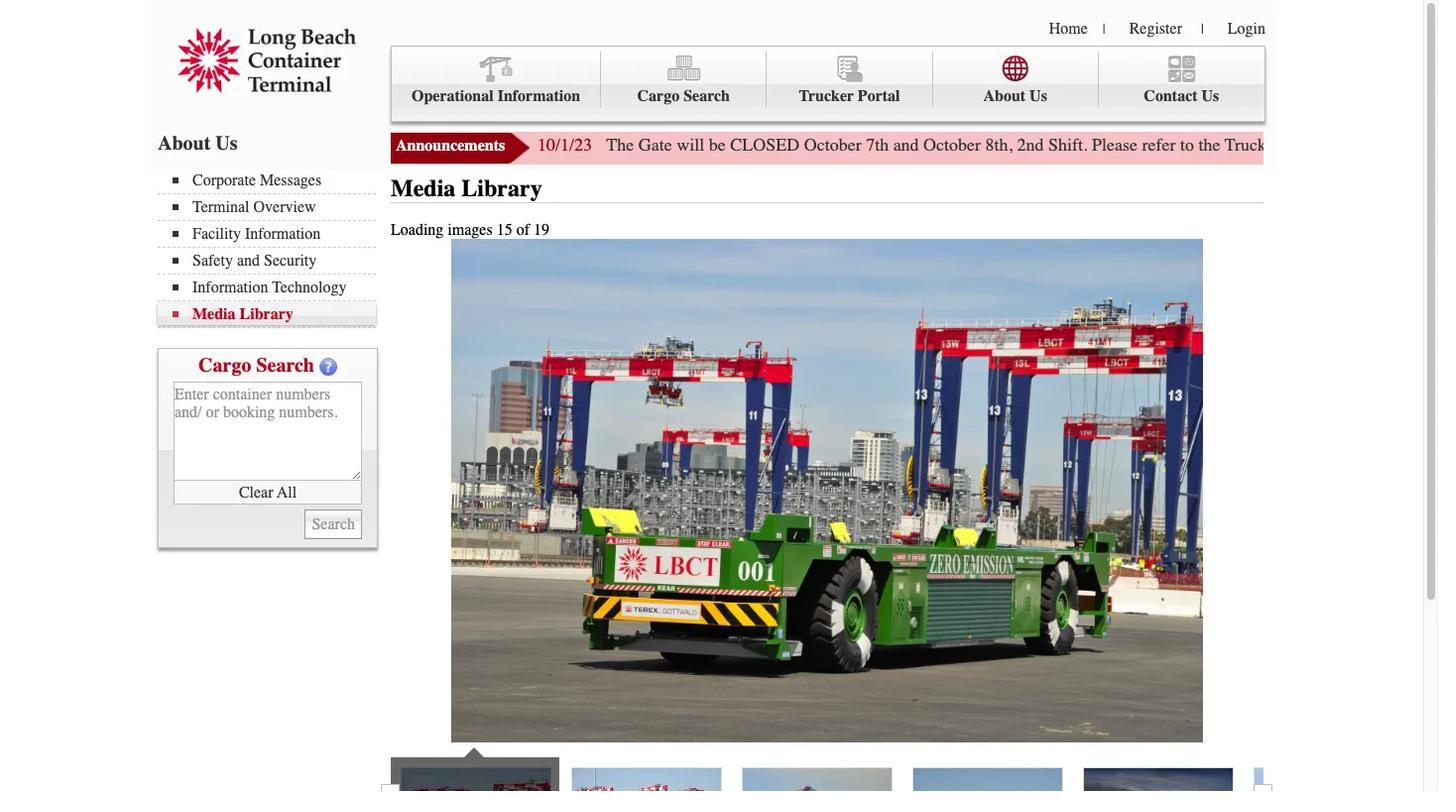 Task type: vqa. For each thing, say whether or not it's contained in the screenshot.
'as' to the middle
no



Task type: describe. For each thing, give the bounding box(es) containing it.
contact us link
[[1099, 52, 1265, 108]]

search inside menu bar
[[684, 87, 730, 105]]

clear all
[[239, 484, 297, 501]]

19
[[534, 221, 550, 239]]

safety
[[192, 252, 233, 270]]

2nd
[[1017, 134, 1044, 156]]

loading
[[391, 221, 444, 239]]

about us inside menu bar
[[983, 87, 1047, 105]]

facility information link
[[173, 225, 376, 243]]

0 vertical spatial information
[[498, 87, 580, 105]]

8th,
[[986, 134, 1013, 156]]

register link
[[1129, 20, 1182, 38]]

the
[[1199, 134, 1221, 156]]

all
[[277, 484, 297, 501]]

images
[[448, 221, 493, 239]]

about inside menu bar
[[983, 87, 1026, 105]]

1 vertical spatial information
[[245, 225, 321, 243]]

15
[[497, 221, 512, 239]]

10/1/23
[[538, 134, 592, 156]]

media library
[[391, 175, 542, 202]]

Enter container numbers and/ or booking numbers.  text field
[[174, 382, 362, 481]]

operational information link
[[392, 52, 601, 108]]

contact
[[1144, 87, 1198, 105]]

cargo search link
[[601, 52, 767, 108]]

7th
[[866, 134, 889, 156]]

10/1/23 the gate will be closed october 7th and october 8th, 2nd shift. please refer to the truck gate hours web page fo
[[538, 134, 1438, 156]]

terminal
[[192, 198, 250, 216]]

media library link
[[173, 306, 376, 323]]

messages
[[260, 172, 322, 189]]

web
[[1358, 134, 1387, 156]]

security
[[264, 252, 317, 270]]

trucker portal
[[799, 87, 900, 105]]

operational
[[412, 87, 494, 105]]

please
[[1092, 134, 1138, 156]]

safety and security link
[[173, 252, 376, 270]]

trucker
[[799, 87, 854, 105]]

truck
[[1225, 134, 1267, 156]]

of
[[516, 221, 530, 239]]

login
[[1228, 20, 1266, 38]]

corporate messages link
[[173, 172, 376, 189]]

1 vertical spatial search
[[256, 354, 314, 377]]

0 horizontal spatial about
[[158, 132, 211, 155]]

will
[[677, 134, 704, 156]]

home link
[[1049, 20, 1088, 38]]



Task type: locate. For each thing, give the bounding box(es) containing it.
search down media library link
[[256, 354, 314, 377]]

0 horizontal spatial us
[[216, 132, 238, 155]]

contact us
[[1144, 87, 1219, 105]]

facility
[[192, 225, 241, 243]]

0 vertical spatial search
[[684, 87, 730, 105]]

us for the contact us link
[[1202, 87, 1219, 105]]

| left login
[[1201, 21, 1204, 38]]

about us
[[983, 87, 1047, 105], [158, 132, 238, 155]]

us for about us link
[[1030, 87, 1047, 105]]

about us link
[[933, 52, 1099, 108]]

library inside corporate messages terminal overview facility information safety and security information technology media library
[[240, 306, 293, 323]]

1 | from the left
[[1103, 21, 1106, 38]]

1 horizontal spatial media
[[391, 175, 456, 202]]

and right safety
[[237, 252, 260, 270]]

about up corporate
[[158, 132, 211, 155]]

cargo search
[[637, 87, 730, 105], [198, 354, 314, 377]]

cargo search down media library link
[[198, 354, 314, 377]]

2 gate from the left
[[1271, 134, 1305, 156]]

be
[[709, 134, 726, 156]]

media inside corporate messages terminal overview facility information safety and security information technology media library
[[192, 306, 236, 323]]

technology
[[272, 279, 347, 297]]

1 horizontal spatial about
[[983, 87, 1026, 105]]

cargo inside menu bar
[[637, 87, 680, 105]]

library up 15
[[462, 175, 542, 202]]

cargo
[[637, 87, 680, 105], [198, 354, 251, 377]]

portal
[[858, 87, 900, 105]]

None submit
[[305, 510, 362, 540]]

corporate
[[192, 172, 256, 189]]

|
[[1103, 21, 1106, 38], [1201, 21, 1204, 38]]

1 horizontal spatial us
[[1030, 87, 1047, 105]]

0 horizontal spatial menu bar
[[158, 170, 386, 328]]

announcements
[[396, 137, 505, 155]]

0 vertical spatial media
[[391, 175, 456, 202]]

page
[[1392, 134, 1425, 156]]

loading images 15 of 19
[[391, 221, 550, 239]]

1 horizontal spatial menu bar
[[391, 46, 1266, 122]]

login link
[[1228, 20, 1266, 38]]

menu bar containing operational information
[[391, 46, 1266, 122]]

home
[[1049, 20, 1088, 38]]

menu bar
[[391, 46, 1266, 122], [158, 170, 386, 328]]

library
[[462, 175, 542, 202], [240, 306, 293, 323]]

2 horizontal spatial us
[[1202, 87, 1219, 105]]

1 horizontal spatial and
[[893, 134, 919, 156]]

search up be
[[684, 87, 730, 105]]

shift.
[[1049, 134, 1088, 156]]

1 vertical spatial cargo search
[[198, 354, 314, 377]]

and right 7th
[[893, 134, 919, 156]]

0 horizontal spatial cargo
[[198, 354, 251, 377]]

us up corporate
[[216, 132, 238, 155]]

refer
[[1142, 134, 1176, 156]]

to
[[1180, 134, 1194, 156]]

0 horizontal spatial |
[[1103, 21, 1106, 38]]

1 horizontal spatial |
[[1201, 21, 1204, 38]]

about
[[983, 87, 1026, 105], [158, 132, 211, 155]]

1 vertical spatial menu bar
[[158, 170, 386, 328]]

clear all button
[[174, 481, 362, 505]]

clear
[[239, 484, 273, 501]]

0 horizontal spatial library
[[240, 306, 293, 323]]

1 horizontal spatial search
[[684, 87, 730, 105]]

october left 8th,
[[924, 134, 981, 156]]

1 horizontal spatial gate
[[1271, 134, 1305, 156]]

1 horizontal spatial about us
[[983, 87, 1047, 105]]

fo
[[1430, 134, 1438, 156]]

1 vertical spatial about
[[158, 132, 211, 155]]

0 vertical spatial about us
[[983, 87, 1047, 105]]

1 vertical spatial cargo
[[198, 354, 251, 377]]

october
[[804, 134, 862, 156], [924, 134, 981, 156]]

search
[[684, 87, 730, 105], [256, 354, 314, 377]]

0 horizontal spatial media
[[192, 306, 236, 323]]

1 october from the left
[[804, 134, 862, 156]]

1 horizontal spatial cargo
[[637, 87, 680, 105]]

information
[[498, 87, 580, 105], [245, 225, 321, 243], [192, 279, 268, 297]]

and inside corporate messages terminal overview facility information safety and security information technology media library
[[237, 252, 260, 270]]

1 gate from the left
[[638, 134, 672, 156]]

the
[[606, 134, 634, 156]]

hours
[[1309, 134, 1353, 156]]

| right home on the right of page
[[1103, 21, 1106, 38]]

library down information technology link
[[240, 306, 293, 323]]

1 vertical spatial media
[[192, 306, 236, 323]]

overview
[[253, 198, 316, 216]]

about us up corporate
[[158, 132, 238, 155]]

october left 7th
[[804, 134, 862, 156]]

register
[[1129, 20, 1182, 38]]

information up the '10/1/23'
[[498, 87, 580, 105]]

corporate messages terminal overview facility information safety and security information technology media library
[[192, 172, 347, 323]]

cargo search up will
[[637, 87, 730, 105]]

0 vertical spatial and
[[893, 134, 919, 156]]

us up 2nd
[[1030, 87, 1047, 105]]

information down safety
[[192, 279, 268, 297]]

gate right 'truck'
[[1271, 134, 1305, 156]]

cargo down media library link
[[198, 354, 251, 377]]

1 horizontal spatial cargo search
[[637, 87, 730, 105]]

information technology link
[[173, 279, 376, 297]]

about up 8th,
[[983, 87, 1026, 105]]

0 vertical spatial cargo search
[[637, 87, 730, 105]]

0 horizontal spatial cargo search
[[198, 354, 314, 377]]

media
[[391, 175, 456, 202], [192, 306, 236, 323]]

2 vertical spatial information
[[192, 279, 268, 297]]

0 horizontal spatial gate
[[638, 134, 672, 156]]

information down overview
[[245, 225, 321, 243]]

cargo search inside cargo search link
[[637, 87, 730, 105]]

1 horizontal spatial library
[[462, 175, 542, 202]]

0 vertical spatial about
[[983, 87, 1026, 105]]

media up loading
[[391, 175, 456, 202]]

2 october from the left
[[924, 134, 981, 156]]

2 | from the left
[[1201, 21, 1204, 38]]

and
[[893, 134, 919, 156], [237, 252, 260, 270]]

0 vertical spatial cargo
[[637, 87, 680, 105]]

us right the contact
[[1202, 87, 1219, 105]]

us
[[1030, 87, 1047, 105], [1202, 87, 1219, 105], [216, 132, 238, 155]]

1 vertical spatial and
[[237, 252, 260, 270]]

cargo up will
[[637, 87, 680, 105]]

0 vertical spatial menu bar
[[391, 46, 1266, 122]]

0 horizontal spatial about us
[[158, 132, 238, 155]]

1 vertical spatial library
[[240, 306, 293, 323]]

0 horizontal spatial search
[[256, 354, 314, 377]]

closed
[[730, 134, 800, 156]]

menu bar containing corporate messages
[[158, 170, 386, 328]]

0 vertical spatial library
[[462, 175, 542, 202]]

trucker portal link
[[767, 52, 933, 108]]

gate right the
[[638, 134, 672, 156]]

1 horizontal spatial october
[[924, 134, 981, 156]]

0 horizontal spatial and
[[237, 252, 260, 270]]

gate
[[638, 134, 672, 156], [1271, 134, 1305, 156]]

media down safety
[[192, 306, 236, 323]]

operational information
[[412, 87, 580, 105]]

0 horizontal spatial october
[[804, 134, 862, 156]]

terminal overview link
[[173, 198, 376, 216]]

about us up 2nd
[[983, 87, 1047, 105]]

1 vertical spatial about us
[[158, 132, 238, 155]]



